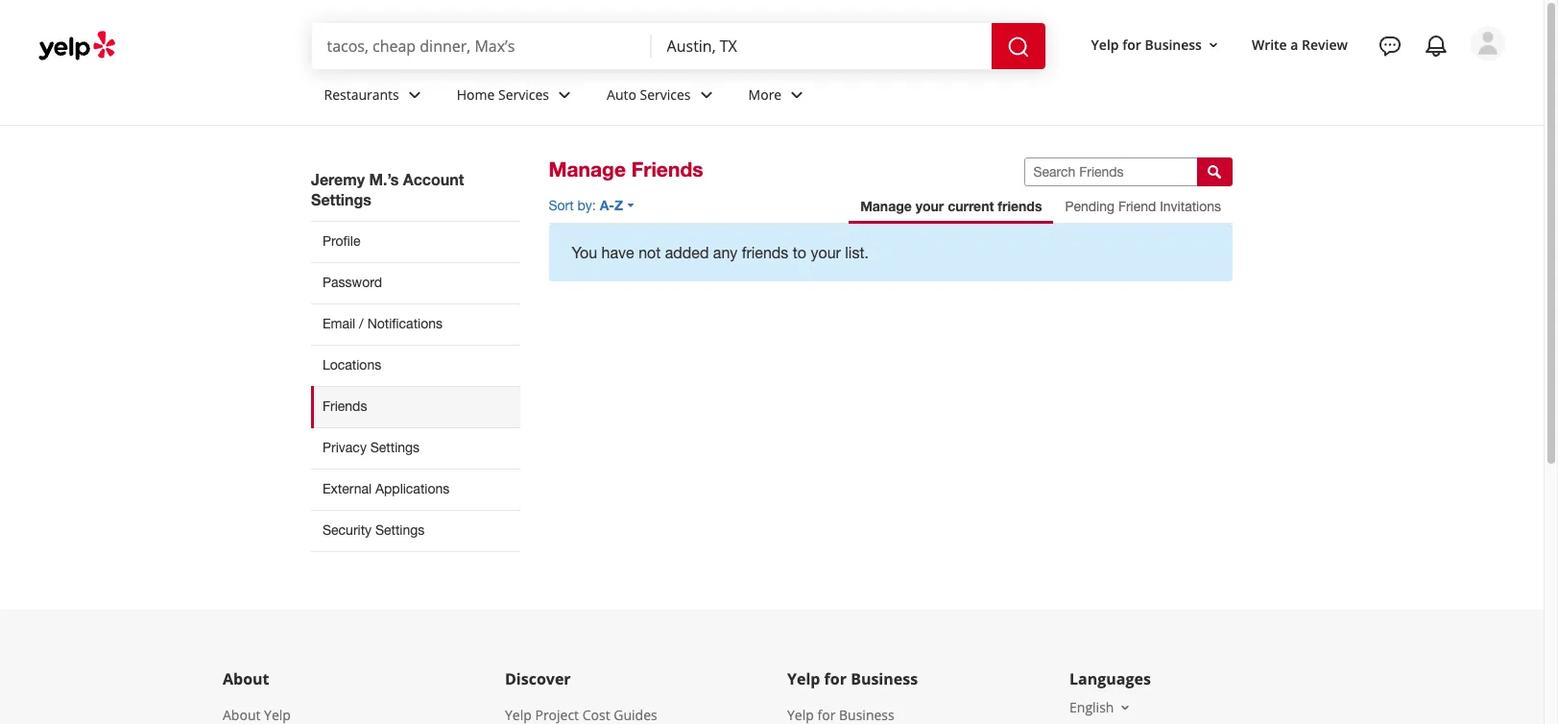 Task type: locate. For each thing, give the bounding box(es) containing it.
24 chevron down v2 image
[[403, 83, 426, 106], [695, 83, 718, 106]]

cost
[[583, 706, 610, 724]]

1 24 chevron down v2 image from the left
[[403, 83, 426, 106]]

languages
[[1070, 668, 1151, 689]]

1 horizontal spatial none field
[[667, 36, 976, 57]]

yelp for business
[[1091, 35, 1202, 53], [787, 668, 918, 689], [787, 706, 895, 724]]

1 vertical spatial your
[[811, 244, 841, 261]]

16 chevron down v2 image
[[1206, 37, 1221, 52], [1118, 700, 1133, 715]]

write
[[1252, 35, 1287, 53]]

friends left to
[[742, 244, 789, 261]]

any
[[713, 244, 738, 261]]

1 vertical spatial manage
[[861, 198, 912, 214]]

password link
[[311, 262, 520, 303]]

list.
[[845, 244, 869, 261]]

1 horizontal spatial 16 chevron down v2 image
[[1206, 37, 1221, 52]]

services
[[498, 85, 549, 103], [640, 85, 691, 103]]

1 vertical spatial about
[[223, 706, 261, 724]]

manage for manage your current friends
[[861, 198, 912, 214]]

2 none field from the left
[[667, 36, 976, 57]]

settings
[[311, 190, 371, 208], [370, 440, 420, 455], [375, 522, 425, 538]]

24 chevron down v2 image right more
[[786, 83, 809, 106]]

0 horizontal spatial 24 chevron down v2 image
[[403, 83, 426, 106]]

none field up "home"
[[327, 36, 636, 57]]

manage for manage friends
[[549, 157, 626, 181]]

sort by: a-z
[[549, 197, 623, 213]]

24 chevron down v2 image right the auto services
[[695, 83, 718, 106]]

external
[[323, 481, 372, 496]]

auto services
[[607, 85, 691, 103]]

0 vertical spatial manage
[[549, 157, 626, 181]]

your right to
[[811, 244, 841, 261]]

friends
[[632, 157, 703, 181], [323, 398, 367, 414]]

2 vertical spatial settings
[[375, 522, 425, 538]]

restaurants link
[[309, 69, 441, 125]]

pending friend invitations
[[1065, 199, 1221, 214]]

current
[[948, 198, 994, 214]]

24 chevron down v2 image for auto services
[[695, 83, 718, 106]]

1 horizontal spatial 24 chevron down v2 image
[[695, 83, 718, 106]]

friends up "privacy"
[[323, 398, 367, 414]]

yelp
[[1091, 35, 1119, 53], [787, 668, 820, 689], [264, 706, 291, 724], [505, 706, 532, 724], [787, 706, 814, 724]]

1 horizontal spatial manage
[[861, 198, 912, 214]]

friends right current
[[998, 198, 1042, 214]]

yelp for business button
[[1084, 27, 1229, 62]]

1 about from the top
[[223, 668, 269, 689]]

0 horizontal spatial friends
[[742, 244, 789, 261]]

24 chevron down v2 image left auto in the top left of the page
[[553, 83, 576, 106]]

manage
[[549, 157, 626, 181], [861, 198, 912, 214]]

profile
[[323, 233, 360, 249]]

about for about
[[223, 668, 269, 689]]

0 vertical spatial yelp for business
[[1091, 35, 1202, 53]]

0 horizontal spatial manage
[[549, 157, 626, 181]]

24 chevron down v2 image inside auto services link
[[695, 83, 718, 106]]

security settings
[[323, 522, 425, 538]]

services right auto in the top left of the page
[[640, 85, 691, 103]]

manage up list.
[[861, 198, 912, 214]]

16 chevron down v2 image for english
[[1118, 700, 1133, 715]]

friends
[[998, 198, 1042, 214], [742, 244, 789, 261]]

settings inside "jeremy m.'s account settings"
[[311, 190, 371, 208]]

notifications
[[367, 316, 443, 331]]

0 vertical spatial friends
[[998, 198, 1042, 214]]

0 vertical spatial settings
[[311, 190, 371, 208]]

0 horizontal spatial services
[[498, 85, 549, 103]]

16 chevron down v2 image left write
[[1206, 37, 1221, 52]]

Find text field
[[327, 36, 636, 57]]

24 chevron down v2 image right "restaurants"
[[403, 83, 426, 106]]

24 chevron down v2 image inside home services link
[[553, 83, 576, 106]]

for
[[1123, 35, 1142, 53], [824, 668, 847, 689], [818, 706, 836, 724]]

your
[[916, 198, 944, 214], [811, 244, 841, 261]]

jeremy m. image
[[1471, 26, 1506, 60]]

2 vertical spatial yelp for business
[[787, 706, 895, 724]]

manage inside tab list
[[861, 198, 912, 214]]

0 horizontal spatial your
[[811, 244, 841, 261]]

none field up more link
[[667, 36, 976, 57]]

0 horizontal spatial 16 chevron down v2 image
[[1118, 700, 1133, 715]]

settings up external applications
[[370, 440, 420, 455]]

a-
[[600, 197, 615, 213]]

project
[[535, 706, 579, 724]]

2 vertical spatial business
[[839, 706, 895, 724]]

16 chevron down v2 image inside english popup button
[[1118, 700, 1133, 715]]

friends link
[[311, 386, 520, 427]]

0 vertical spatial friends
[[632, 157, 703, 181]]

24 chevron down v2 image inside more link
[[786, 83, 809, 106]]

security settings link
[[311, 510, 520, 552]]

your left current
[[916, 198, 944, 214]]

1 vertical spatial friends
[[323, 398, 367, 414]]

1 horizontal spatial 24 chevron down v2 image
[[786, 83, 809, 106]]

16 chevron down v2 image for yelp for business
[[1206, 37, 1221, 52]]

2 24 chevron down v2 image from the left
[[786, 83, 809, 106]]

jeremy m.'s account settings
[[311, 170, 464, 208]]

jeremy
[[311, 170, 365, 188]]

0 vertical spatial 16 chevron down v2 image
[[1206, 37, 1221, 52]]

a
[[1291, 35, 1299, 53]]

about
[[223, 668, 269, 689], [223, 706, 261, 724]]

0 horizontal spatial friends
[[323, 398, 367, 414]]

1 24 chevron down v2 image from the left
[[553, 83, 576, 106]]

about yelp
[[223, 706, 291, 724]]

not
[[639, 244, 661, 261]]

business
[[1145, 35, 1202, 53], [851, 668, 918, 689], [839, 706, 895, 724]]

Search Friends text field
[[1024, 157, 1198, 186]]

you have not added any friends to your list.
[[572, 244, 869, 261]]

settings down jeremy
[[311, 190, 371, 208]]

manage your current friends
[[861, 198, 1042, 214]]

1 vertical spatial settings
[[370, 440, 420, 455]]

1 horizontal spatial friends
[[998, 198, 1042, 214]]

manage up 'sort by: a-z'
[[549, 157, 626, 181]]

1 vertical spatial business
[[851, 668, 918, 689]]

password
[[323, 275, 382, 290]]

2 about from the top
[[223, 706, 261, 724]]

1 horizontal spatial services
[[640, 85, 691, 103]]

24 chevron down v2 image inside restaurants link
[[403, 83, 426, 106]]

16 chevron down v2 image inside yelp for business 'button'
[[1206, 37, 1221, 52]]

friends down auto services link
[[632, 157, 703, 181]]

0 horizontal spatial 24 chevron down v2 image
[[553, 83, 576, 106]]

1 vertical spatial 16 chevron down v2 image
[[1118, 700, 1133, 715]]

settings for privacy
[[370, 440, 420, 455]]

None field
[[327, 36, 636, 57], [667, 36, 976, 57]]

16 chevron down v2 image down languages
[[1118, 700, 1133, 715]]

home services link
[[441, 69, 592, 125]]

None search field
[[312, 23, 1049, 69]]

24 chevron down v2 image
[[553, 83, 576, 106], [786, 83, 809, 106]]

0 vertical spatial business
[[1145, 35, 1202, 53]]

friends inside tab list
[[998, 198, 1042, 214]]

auto
[[607, 85, 637, 103]]

settings down applications
[[375, 522, 425, 538]]

0 vertical spatial for
[[1123, 35, 1142, 53]]

account
[[403, 170, 464, 188]]

0 vertical spatial your
[[916, 198, 944, 214]]

1 horizontal spatial your
[[916, 198, 944, 214]]

0 vertical spatial about
[[223, 668, 269, 689]]

services right "home"
[[498, 85, 549, 103]]

restaurants
[[324, 85, 399, 103]]

2 24 chevron down v2 image from the left
[[695, 83, 718, 106]]

1 services from the left
[[498, 85, 549, 103]]

1 none field from the left
[[327, 36, 636, 57]]

business categories element
[[309, 69, 1506, 125]]

2 vertical spatial for
[[818, 706, 836, 724]]

0 horizontal spatial none field
[[327, 36, 636, 57]]

2 services from the left
[[640, 85, 691, 103]]



Task type: describe. For each thing, give the bounding box(es) containing it.
added
[[665, 244, 709, 261]]

have
[[602, 244, 634, 261]]

messages image
[[1379, 35, 1402, 58]]

settings for security
[[375, 522, 425, 538]]

z
[[615, 197, 623, 213]]

write a review
[[1252, 35, 1348, 53]]

external applications link
[[311, 469, 520, 510]]

locations
[[323, 357, 381, 373]]

/
[[359, 316, 364, 331]]

guides
[[614, 706, 657, 724]]

1 vertical spatial friends
[[742, 244, 789, 261]]

yelp for business inside 'button'
[[1091, 35, 1202, 53]]

more link
[[733, 69, 824, 125]]

business inside yelp for business 'button'
[[1145, 35, 1202, 53]]

m.'s
[[369, 170, 399, 188]]

profile link
[[311, 221, 520, 262]]

write a review link
[[1244, 27, 1356, 62]]

pending friend invitations link
[[1054, 189, 1233, 224]]

auto services link
[[592, 69, 733, 125]]

services for auto services
[[640, 85, 691, 103]]

security
[[323, 522, 372, 538]]

yelp project cost guides link
[[505, 706, 657, 724]]

locations link
[[311, 345, 520, 386]]

yelp project cost guides
[[505, 706, 657, 724]]

Near text field
[[667, 36, 976, 57]]

more
[[749, 85, 782, 103]]

privacy settings link
[[311, 427, 520, 469]]

yelp for business link
[[787, 706, 895, 724]]

search image
[[1007, 35, 1030, 58]]

manage friends
[[549, 157, 703, 181]]

you
[[572, 244, 597, 261]]

about yelp link
[[223, 706, 291, 724]]

english
[[1070, 698, 1114, 716]]

review
[[1302, 35, 1348, 53]]

privacy settings
[[323, 440, 420, 455]]

your inside tab list
[[916, 198, 944, 214]]

sort
[[549, 198, 574, 213]]

notifications image
[[1425, 35, 1448, 58]]

yelp inside 'button'
[[1091, 35, 1119, 53]]

friend
[[1119, 199, 1156, 214]]

pending
[[1065, 199, 1115, 214]]

about for about yelp
[[223, 706, 261, 724]]

none field near
[[667, 36, 976, 57]]

24 chevron down v2 image for home services
[[553, 83, 576, 106]]

email / notifications
[[323, 316, 443, 331]]

1 horizontal spatial friends
[[632, 157, 703, 181]]

applications
[[375, 481, 450, 496]]

to
[[793, 244, 807, 261]]

24 chevron down v2 image for restaurants
[[403, 83, 426, 106]]

for inside 'button'
[[1123, 35, 1142, 53]]

privacy
[[323, 440, 367, 455]]

24 chevron down v2 image for more
[[786, 83, 809, 106]]

by:
[[578, 198, 596, 213]]

1 vertical spatial yelp for business
[[787, 668, 918, 689]]

1 vertical spatial for
[[824, 668, 847, 689]]

email
[[323, 316, 356, 331]]

user actions element
[[1076, 24, 1533, 142]]

manage your current friends tab list
[[849, 189, 1233, 224]]

invitations
[[1160, 199, 1221, 214]]

services for home services
[[498, 85, 549, 103]]

none field find
[[327, 36, 636, 57]]

discover
[[505, 668, 571, 689]]

manage your current friends link
[[849, 189, 1054, 224]]

home services
[[457, 85, 549, 103]]

home
[[457, 85, 495, 103]]

email / notifications link
[[311, 303, 520, 345]]

external applications
[[323, 481, 450, 496]]

english button
[[1070, 698, 1133, 716]]



Task type: vqa. For each thing, say whether or not it's contained in the screenshot.
Email / Notifications link
yes



